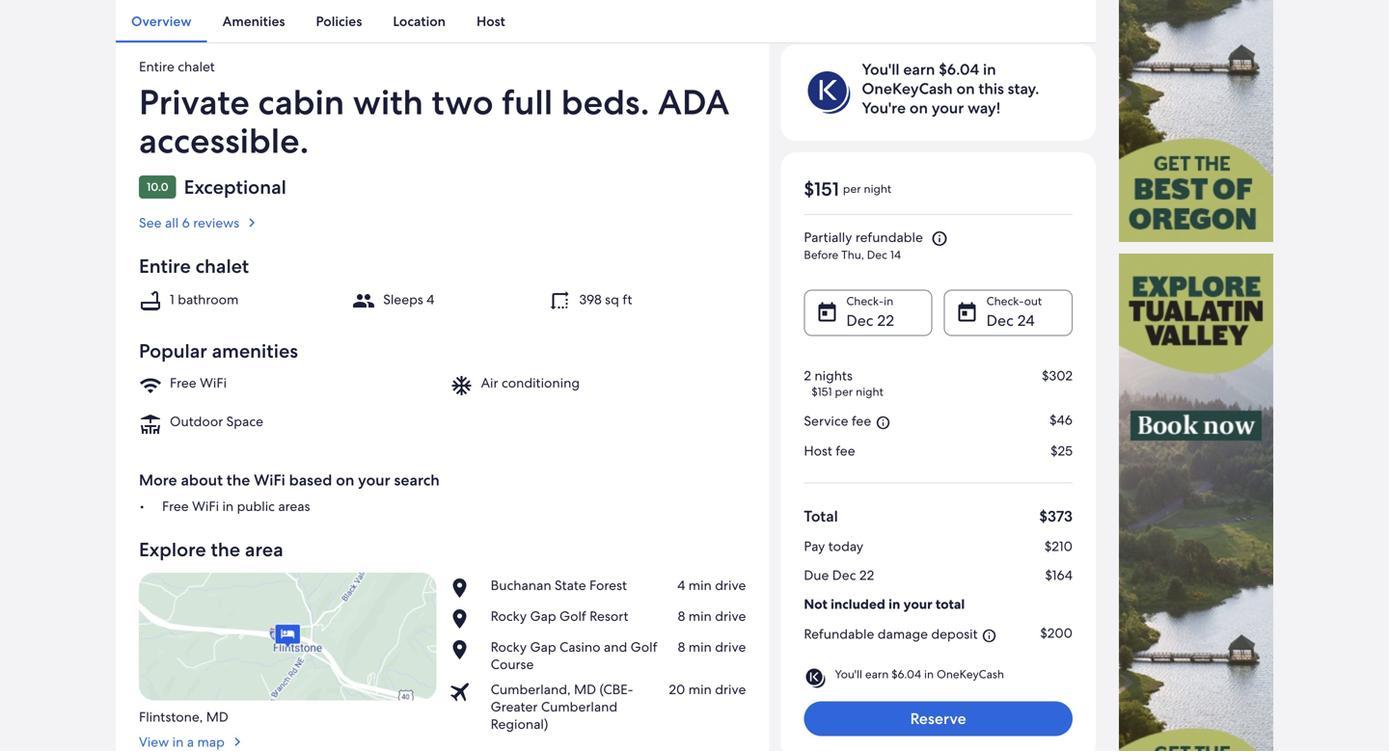 Task type: vqa. For each thing, say whether or not it's contained in the screenshot.


Task type: describe. For each thing, give the bounding box(es) containing it.
on for search
[[336, 471, 355, 491]]

$373
[[1040, 507, 1073, 527]]

0 horizontal spatial 22
[[860, 567, 875, 584]]

entire for entire chalet private cabin with two full beds. ada accessible.
[[139, 58, 175, 75]]

host for host fee
[[804, 443, 833, 460]]

refundable
[[804, 626, 875, 643]]

before
[[804, 248, 839, 263]]

host for host
[[477, 13, 506, 30]]

flintstone, md
[[139, 709, 229, 726]]

host fee
[[804, 443, 856, 460]]

policies
[[316, 13, 362, 30]]

forest
[[590, 577, 627, 595]]

fee for service fee
[[852, 413, 872, 430]]

$302
[[1042, 367, 1073, 385]]

based
[[289, 471, 332, 491]]

partially refundable
[[804, 229, 923, 246]]

outdoor
[[170, 413, 223, 430]]

damage
[[878, 626, 928, 643]]

20 min drive
[[669, 681, 746, 699]]

cumberland
[[541, 699, 618, 716]]

service fee
[[804, 413, 872, 430]]

free wifi in public areas
[[162, 498, 310, 515]]

refundable damage deposit button
[[804, 625, 997, 644]]

1 bathroom
[[170, 291, 239, 308]]

dec 22
[[847, 311, 895, 331]]

$151 inside 2 nights $151 per night
[[812, 385, 832, 400]]

medium image
[[243, 214, 261, 232]]

partially refundable button
[[804, 229, 1073, 248]]

1
[[170, 291, 174, 308]]

free wifi
[[170, 375, 227, 392]]

more about the wifi based on your search
[[139, 471, 440, 491]]

min for buchanan state forest
[[689, 577, 712, 595]]

you'll for you'll earn $6.04 in onekeycash on this stay. you're on your way!
[[862, 59, 900, 80]]

on for stay.
[[957, 79, 975, 99]]

min for rocky gap golf resort
[[689, 608, 712, 625]]

state
[[555, 577, 586, 595]]

cumberland, md (cbe- greater cumberland regional)
[[491, 681, 634, 734]]

see all 6 reviews button
[[139, 207, 746, 232]]

search
[[394, 471, 440, 491]]

onekeycash for you'll earn $6.04 in onekeycash on this stay. you're on your way!
[[862, 79, 953, 99]]

$151 per night
[[804, 177, 892, 202]]

14
[[891, 248, 901, 263]]

chalet for entire chalet private cabin with two full beds. ada accessible.
[[178, 58, 215, 75]]

20
[[669, 681, 686, 699]]

total
[[804, 507, 838, 527]]

22 inside button
[[878, 311, 895, 331]]

in up reserve
[[925, 667, 934, 682]]

due
[[804, 567, 829, 584]]

night inside $151 per night
[[864, 181, 892, 196]]

flintstone,
[[139, 709, 203, 726]]

about
[[181, 471, 223, 491]]

location
[[393, 13, 446, 30]]

exceptional element
[[184, 175, 286, 200]]

not included in your total
[[804, 596, 965, 613]]

night inside 2 nights $151 per night
[[856, 385, 884, 400]]

explore the area
[[139, 538, 283, 563]]

service fee button
[[804, 412, 891, 431]]

host link
[[461, 0, 521, 42]]

additional information image for refundable damage deposit
[[982, 629, 997, 644]]

pay today
[[804, 538, 864, 556]]

dec inside button
[[847, 311, 874, 331]]

buchanan
[[491, 577, 552, 595]]

you're
[[862, 98, 906, 118]]

bathroom
[[178, 291, 239, 308]]

full
[[502, 80, 553, 125]]

overview
[[131, 13, 192, 30]]

24
[[1018, 311, 1035, 331]]

airport image
[[448, 681, 483, 705]]

view
[[139, 734, 169, 751]]

dec 22 button
[[804, 290, 933, 336]]

map
[[197, 734, 225, 751]]

drive for buchanan state forest
[[715, 577, 746, 595]]

service
[[804, 413, 849, 430]]

1 horizontal spatial on
[[910, 98, 928, 118]]

dec right due
[[833, 567, 856, 584]]

dec left 14
[[867, 248, 888, 263]]

not
[[804, 596, 828, 613]]

course
[[491, 656, 534, 674]]

fee for host fee
[[836, 443, 856, 460]]

refundable
[[856, 229, 923, 246]]

see all 6 reviews
[[139, 214, 239, 232]]

a
[[187, 734, 194, 751]]

1 vertical spatial 4
[[678, 577, 686, 595]]

entire chalet private cabin with two full beds. ada accessible.
[[139, 58, 730, 164]]

your inside you'll earn $6.04 in onekeycash on this stay. you're on your way!
[[932, 98, 964, 118]]

list containing overview
[[116, 0, 1096, 42]]

buchanan state forest
[[491, 577, 627, 595]]

in left the public
[[222, 498, 234, 515]]

pay
[[804, 538, 825, 556]]

additional information image for service fee
[[876, 415, 891, 431]]

1 vertical spatial wifi
[[254, 471, 286, 491]]

10.0
[[147, 180, 169, 195]]

$6.04 for you'll earn $6.04 in onekeycash on this stay. you're on your way!
[[939, 59, 980, 80]]

398 sq ft
[[579, 291, 633, 308]]

8 min drive for rocky gap casino and golf course
[[678, 639, 746, 656]]

total
[[936, 596, 965, 613]]

popular amenities
[[139, 339, 298, 364]]

air
[[481, 375, 498, 392]]

way!
[[968, 98, 1001, 118]]

ft
[[623, 291, 633, 308]]

0 vertical spatial the
[[227, 471, 250, 491]]

two
[[432, 80, 494, 125]]

you'll earn $6.04 in onekeycash on this stay. you're on your way!
[[862, 59, 1040, 118]]

area
[[245, 538, 283, 563]]

entire for entire chalet
[[139, 254, 191, 279]]

2 nights $151 per night
[[804, 367, 884, 400]]

areas
[[278, 498, 310, 515]]



Task type: locate. For each thing, give the bounding box(es) containing it.
1 vertical spatial earn
[[866, 667, 889, 682]]

list containing buchanan state forest
[[448, 577, 746, 734]]

6
[[182, 214, 190, 232]]

0 vertical spatial 8
[[678, 608, 686, 625]]

1 rocky from the top
[[491, 608, 527, 625]]

0 vertical spatial onekeycash
[[862, 79, 953, 99]]

additional information image inside refundable damage deposit button
[[982, 629, 997, 644]]

night up service fee "button"
[[856, 385, 884, 400]]

1 vertical spatial fee
[[836, 443, 856, 460]]

8 for rocky gap golf resort
[[678, 608, 686, 625]]

22 up included
[[860, 567, 875, 584]]

398
[[579, 291, 602, 308]]

cumberland,
[[491, 681, 571, 699]]

0 horizontal spatial earn
[[866, 667, 889, 682]]

entire down the overview
[[139, 58, 175, 75]]

rocky
[[491, 608, 527, 625], [491, 639, 527, 656]]

min right "20"
[[689, 681, 712, 699]]

chalet inside 'entire chalet private cabin with two full beds. ada accessible.'
[[178, 58, 215, 75]]

per inside 2 nights $151 per night
[[835, 385, 853, 400]]

$200
[[1041, 625, 1073, 642]]

earn down refundable damage deposit
[[866, 667, 889, 682]]

$25
[[1051, 443, 1073, 460]]

location link
[[378, 0, 461, 42]]

policies link
[[301, 0, 378, 42]]

additional information image inside service fee "button"
[[876, 415, 891, 431]]

0 vertical spatial chalet
[[178, 58, 215, 75]]

4 min drive
[[678, 577, 746, 595]]

2 min from the top
[[689, 608, 712, 625]]

earn for you'll earn $6.04 in onekeycash on this stay. you're on your way!
[[904, 59, 936, 80]]

you'll for you'll earn $6.04 in onekeycash
[[835, 667, 863, 682]]

3 min from the top
[[689, 639, 712, 656]]

on right based at the bottom left
[[336, 471, 355, 491]]

0 vertical spatial golf
[[560, 608, 587, 625]]

1 horizontal spatial golf
[[631, 639, 658, 656]]

md left '(cbe-'
[[574, 681, 596, 699]]

drive down 4 min drive
[[715, 608, 746, 625]]

onekeycash for you'll earn $6.04 in onekeycash
[[937, 667, 1005, 682]]

greater
[[491, 699, 538, 716]]

1 vertical spatial md
[[206, 709, 229, 726]]

wifi up the public
[[254, 471, 286, 491]]

drive for rocky gap golf resort
[[715, 608, 746, 625]]

md up map
[[206, 709, 229, 726]]

1 gap from the top
[[530, 608, 556, 625]]

popular location image down popular location image at bottom left
[[448, 639, 483, 662]]

in up refundable damage deposit
[[889, 596, 901, 613]]

included
[[831, 596, 886, 613]]

8 min drive down 4 min drive
[[678, 608, 746, 625]]

additional information image right deposit at the bottom
[[982, 629, 997, 644]]

earn inside you'll earn $6.04 in onekeycash on this stay. you're on your way!
[[904, 59, 936, 80]]

golf inside rocky gap casino and golf course
[[631, 639, 658, 656]]

earn for you'll earn $6.04 in onekeycash
[[866, 667, 889, 682]]

8 down 4 min drive
[[678, 608, 686, 625]]

rocky for rocky gap casino and golf course
[[491, 639, 527, 656]]

md for cumberland,
[[574, 681, 596, 699]]

in
[[983, 59, 997, 80], [222, 498, 234, 515], [889, 596, 901, 613], [925, 667, 934, 682], [172, 734, 184, 751]]

additional information image
[[876, 415, 891, 431], [982, 629, 997, 644]]

0 vertical spatial 8 min drive
[[678, 608, 746, 625]]

host down service
[[804, 443, 833, 460]]

min
[[689, 577, 712, 595], [689, 608, 712, 625], [689, 639, 712, 656], [689, 681, 712, 699]]

4
[[427, 291, 435, 308], [678, 577, 686, 595]]

0 horizontal spatial on
[[336, 471, 355, 491]]

$6.04 inside you'll earn $6.04 in onekeycash on this stay. you're on your way!
[[939, 59, 980, 80]]

onekeycash inside you'll earn $6.04 in onekeycash on this stay. you're on your way!
[[862, 79, 953, 99]]

you'll
[[862, 59, 900, 80], [835, 667, 863, 682]]

$151 up partially
[[804, 177, 840, 202]]

1 vertical spatial onekeycash
[[937, 667, 1005, 682]]

accessible.
[[139, 118, 309, 164]]

(cbe-
[[600, 681, 634, 699]]

$6.04
[[939, 59, 980, 80], [892, 667, 922, 682]]

casino
[[560, 639, 601, 656]]

entire chalet
[[139, 254, 249, 279]]

onekeycash down deposit at the bottom
[[937, 667, 1005, 682]]

golf
[[560, 608, 587, 625], [631, 639, 658, 656]]

reviews
[[193, 214, 239, 232]]

1 horizontal spatial host
[[804, 443, 833, 460]]

0 horizontal spatial $6.04
[[892, 667, 922, 682]]

8 min drive up 20 min drive
[[678, 639, 746, 656]]

sq
[[605, 291, 619, 308]]

1 horizontal spatial $6.04
[[939, 59, 980, 80]]

0 vertical spatial night
[[864, 181, 892, 196]]

per up the partially refundable
[[843, 181, 861, 196]]

2 vertical spatial your
[[904, 596, 933, 613]]

host inside host link
[[477, 13, 506, 30]]

reserve
[[911, 709, 967, 730]]

0 vertical spatial $151
[[804, 177, 840, 202]]

0 vertical spatial free
[[170, 375, 197, 392]]

1 vertical spatial 8 min drive
[[678, 639, 746, 656]]

0 vertical spatial earn
[[904, 59, 936, 80]]

1 vertical spatial $6.04
[[892, 667, 922, 682]]

2 8 from the top
[[678, 639, 686, 656]]

1 horizontal spatial earn
[[904, 59, 936, 80]]

2 drive from the top
[[715, 608, 746, 625]]

8 min drive
[[678, 608, 746, 625], [678, 639, 746, 656]]

private
[[139, 80, 250, 125]]

0 vertical spatial fee
[[852, 413, 872, 430]]

2 horizontal spatial on
[[957, 79, 975, 99]]

md
[[574, 681, 596, 699], [206, 709, 229, 726]]

golf right 'and'
[[631, 639, 658, 656]]

1 drive from the top
[[715, 577, 746, 595]]

2 entire from the top
[[139, 254, 191, 279]]

entire inside 'entire chalet private cabin with two full beds. ada accessible.'
[[139, 58, 175, 75]]

view in a map
[[139, 734, 225, 751]]

beds.
[[561, 80, 650, 125]]

you'll down refundable
[[835, 667, 863, 682]]

8 up "20"
[[678, 639, 686, 656]]

all
[[165, 214, 179, 232]]

you'll up you're
[[862, 59, 900, 80]]

your left total
[[904, 596, 933, 613]]

popular location image up popular location image at bottom left
[[448, 577, 483, 600]]

1 vertical spatial additional information image
[[982, 629, 997, 644]]

22
[[878, 311, 895, 331], [860, 567, 875, 584]]

reserve link
[[804, 702, 1073, 737]]

free down popular
[[170, 375, 197, 392]]

popular location image for buchanan
[[448, 577, 483, 600]]

0 vertical spatial you'll
[[862, 59, 900, 80]]

fee down service fee "button"
[[836, 443, 856, 460]]

2 8 min drive from the top
[[678, 639, 746, 656]]

1 vertical spatial golf
[[631, 639, 658, 656]]

entire up "1"
[[139, 254, 191, 279]]

gap for casino
[[530, 639, 556, 656]]

wifi for free wifi in public areas
[[192, 498, 219, 515]]

0 vertical spatial 4
[[427, 291, 435, 308]]

0 vertical spatial rocky
[[491, 608, 527, 625]]

wifi for free wifi
[[200, 375, 227, 392]]

min up 20 min drive
[[689, 639, 712, 656]]

free down the more
[[162, 498, 189, 515]]

dec left 24
[[987, 311, 1014, 331]]

0 vertical spatial list
[[116, 0, 1096, 42]]

md for flintstone,
[[206, 709, 229, 726]]

with
[[353, 80, 424, 125]]

1 8 min drive from the top
[[678, 608, 746, 625]]

4 right forest
[[678, 577, 686, 595]]

gap down rocky gap golf resort
[[530, 639, 556, 656]]

in inside you'll earn $6.04 in onekeycash on this stay. you're on your way!
[[983, 59, 997, 80]]

drive for cumberland, md (cbe- greater cumberland regional)
[[715, 681, 746, 699]]

1 vertical spatial the
[[211, 538, 240, 563]]

wifi down "about" at the bottom of page
[[192, 498, 219, 515]]

1 vertical spatial 8
[[678, 639, 686, 656]]

gap inside rocky gap casino and golf course
[[530, 639, 556, 656]]

1 horizontal spatial additional information image
[[982, 629, 997, 644]]

0 horizontal spatial 4
[[427, 291, 435, 308]]

onekeycash left way!
[[862, 79, 953, 99]]

3 drive from the top
[[715, 639, 746, 656]]

drive right "20"
[[715, 681, 746, 699]]

min for rocky gap casino and golf course
[[689, 639, 712, 656]]

rocky inside rocky gap casino and golf course
[[491, 639, 527, 656]]

before thu, dec 14
[[804, 248, 901, 263]]

medium image
[[229, 734, 246, 751]]

0 vertical spatial per
[[843, 181, 861, 196]]

1 entire from the top
[[139, 58, 175, 75]]

$6.04 for you'll earn $6.04 in onekeycash
[[892, 667, 922, 682]]

0 vertical spatial wifi
[[200, 375, 227, 392]]

deposit
[[932, 626, 978, 643]]

1 vertical spatial chalet
[[195, 254, 249, 279]]

8 min drive for rocky gap golf resort
[[678, 608, 746, 625]]

amenities link
[[207, 0, 301, 42]]

dec inside button
[[987, 311, 1014, 331]]

popular location image for rocky
[[448, 639, 483, 662]]

4 drive from the top
[[715, 681, 746, 699]]

1 vertical spatial host
[[804, 443, 833, 460]]

min down 4 min drive
[[689, 608, 712, 625]]

22 down 14
[[878, 311, 895, 331]]

0 vertical spatial $6.04
[[939, 59, 980, 80]]

in left a
[[172, 734, 184, 751]]

2 vertical spatial wifi
[[192, 498, 219, 515]]

ada
[[658, 80, 730, 125]]

1 vertical spatial $151
[[812, 385, 832, 400]]

1 vertical spatial your
[[358, 471, 391, 491]]

chalet
[[178, 58, 215, 75], [195, 254, 249, 279]]

chalet for entire chalet
[[195, 254, 249, 279]]

0 vertical spatial host
[[477, 13, 506, 30]]

0 horizontal spatial golf
[[560, 608, 587, 625]]

1 vertical spatial popular location image
[[448, 639, 483, 662]]

min right forest
[[689, 577, 712, 595]]

in up way!
[[983, 59, 997, 80]]

$6.04 up way!
[[939, 59, 980, 80]]

wifi down popular amenities
[[200, 375, 227, 392]]

overview link
[[116, 0, 207, 42]]

chalet up bathroom
[[195, 254, 249, 279]]

chalet up 'private'
[[178, 58, 215, 75]]

per inside $151 per night
[[843, 181, 861, 196]]

exceptional
[[184, 175, 286, 200]]

drive for rocky gap casino and golf course
[[715, 639, 746, 656]]

stay.
[[1008, 79, 1040, 99]]

rocky down buchanan
[[491, 608, 527, 625]]

8 for rocky gap casino and golf course
[[678, 639, 686, 656]]

on left this at the right top
[[957, 79, 975, 99]]

1 vertical spatial free
[[162, 498, 189, 515]]

rocky gap casino and golf course
[[491, 639, 658, 674]]

you'll inside you'll earn $6.04 in onekeycash on this stay. you're on your way!
[[862, 59, 900, 80]]

fee inside "button"
[[852, 413, 872, 430]]

night up refundable
[[864, 181, 892, 196]]

onekeycash
[[862, 79, 953, 99], [937, 667, 1005, 682]]

1 vertical spatial you'll
[[835, 667, 863, 682]]

8
[[678, 608, 686, 625], [678, 639, 686, 656]]

the left the area
[[211, 538, 240, 563]]

0 vertical spatial popular location image
[[448, 577, 483, 600]]

1 vertical spatial 22
[[860, 567, 875, 584]]

1 horizontal spatial 22
[[878, 311, 895, 331]]

conditioning
[[502, 375, 580, 392]]

popular location image
[[448, 608, 483, 631]]

free for free wifi in public areas
[[162, 498, 189, 515]]

on right you're
[[910, 98, 928, 118]]

cabin
[[258, 80, 345, 125]]

1 vertical spatial night
[[856, 385, 884, 400]]

0 horizontal spatial additional information image
[[876, 415, 891, 431]]

regional)
[[491, 716, 548, 734]]

view in a map button
[[139, 726, 437, 751]]

public
[[237, 498, 275, 515]]

0 vertical spatial entire
[[139, 58, 175, 75]]

map image
[[139, 573, 437, 701]]

$151 right 2 at right
[[812, 385, 832, 400]]

sleeps 4
[[383, 291, 435, 308]]

md inside cumberland, md (cbe- greater cumberland regional)
[[574, 681, 596, 699]]

today
[[829, 538, 864, 556]]

0 vertical spatial additional information image
[[876, 415, 891, 431]]

drive left due
[[715, 577, 746, 595]]

gap for golf
[[530, 608, 556, 625]]

list
[[116, 0, 1096, 42], [448, 577, 746, 734]]

0 horizontal spatial md
[[206, 709, 229, 726]]

rocky for rocky gap golf resort
[[491, 608, 527, 625]]

entire
[[139, 58, 175, 75], [139, 254, 191, 279]]

4 right sleeps
[[427, 291, 435, 308]]

free wifi in public areas list item
[[139, 498, 746, 515]]

the up free wifi in public areas
[[227, 471, 250, 491]]

amenities
[[212, 339, 298, 364]]

1 min from the top
[[689, 577, 712, 595]]

1 vertical spatial per
[[835, 385, 853, 400]]

per up service fee "button"
[[835, 385, 853, 400]]

dec 24
[[987, 311, 1035, 331]]

1 popular location image from the top
[[448, 577, 483, 600]]

your left way!
[[932, 98, 964, 118]]

0 vertical spatial md
[[574, 681, 596, 699]]

drive up 20 min drive
[[715, 639, 746, 656]]

earn
[[904, 59, 936, 80], [866, 667, 889, 682]]

2 gap from the top
[[530, 639, 556, 656]]

dec
[[867, 248, 888, 263], [847, 311, 874, 331], [987, 311, 1014, 331], [833, 567, 856, 584]]

min for cumberland, md (cbe- greater cumberland regional)
[[689, 681, 712, 699]]

golf down state
[[560, 608, 587, 625]]

free for free wifi
[[170, 375, 197, 392]]

0 vertical spatial 22
[[878, 311, 895, 331]]

1 vertical spatial gap
[[530, 639, 556, 656]]

earn up you're
[[904, 59, 936, 80]]

$46
[[1050, 412, 1073, 429]]

0 horizontal spatial host
[[477, 13, 506, 30]]

explore
[[139, 538, 206, 563]]

$6.04 down damage
[[892, 667, 922, 682]]

in inside the view in a map button
[[172, 734, 184, 751]]

nights
[[815, 367, 853, 385]]

1 horizontal spatial md
[[574, 681, 596, 699]]

see
[[139, 214, 162, 232]]

fee
[[852, 413, 872, 430], [836, 443, 856, 460]]

dec up nights
[[847, 311, 874, 331]]

host right location link
[[477, 13, 506, 30]]

1 horizontal spatial 4
[[678, 577, 686, 595]]

due dec 22
[[804, 567, 875, 584]]

night
[[864, 181, 892, 196], [856, 385, 884, 400]]

2 popular location image from the top
[[448, 639, 483, 662]]

1 vertical spatial entire
[[139, 254, 191, 279]]

gap down buchanan state forest
[[530, 608, 556, 625]]

fee right service
[[852, 413, 872, 430]]

1 vertical spatial list
[[448, 577, 746, 734]]

0 vertical spatial gap
[[530, 608, 556, 625]]

more
[[139, 471, 177, 491]]

2
[[804, 367, 812, 385]]

additional information image right service fee
[[876, 415, 891, 431]]

0 vertical spatial your
[[932, 98, 964, 118]]

2 rocky from the top
[[491, 639, 527, 656]]

1 8 from the top
[[678, 608, 686, 625]]

the
[[227, 471, 250, 491], [211, 538, 240, 563]]

your left search
[[358, 471, 391, 491]]

rocky up cumberland,
[[491, 639, 527, 656]]

popular location image
[[448, 577, 483, 600], [448, 639, 483, 662]]

1 vertical spatial rocky
[[491, 639, 527, 656]]

gap
[[530, 608, 556, 625], [530, 639, 556, 656]]

4 min from the top
[[689, 681, 712, 699]]



